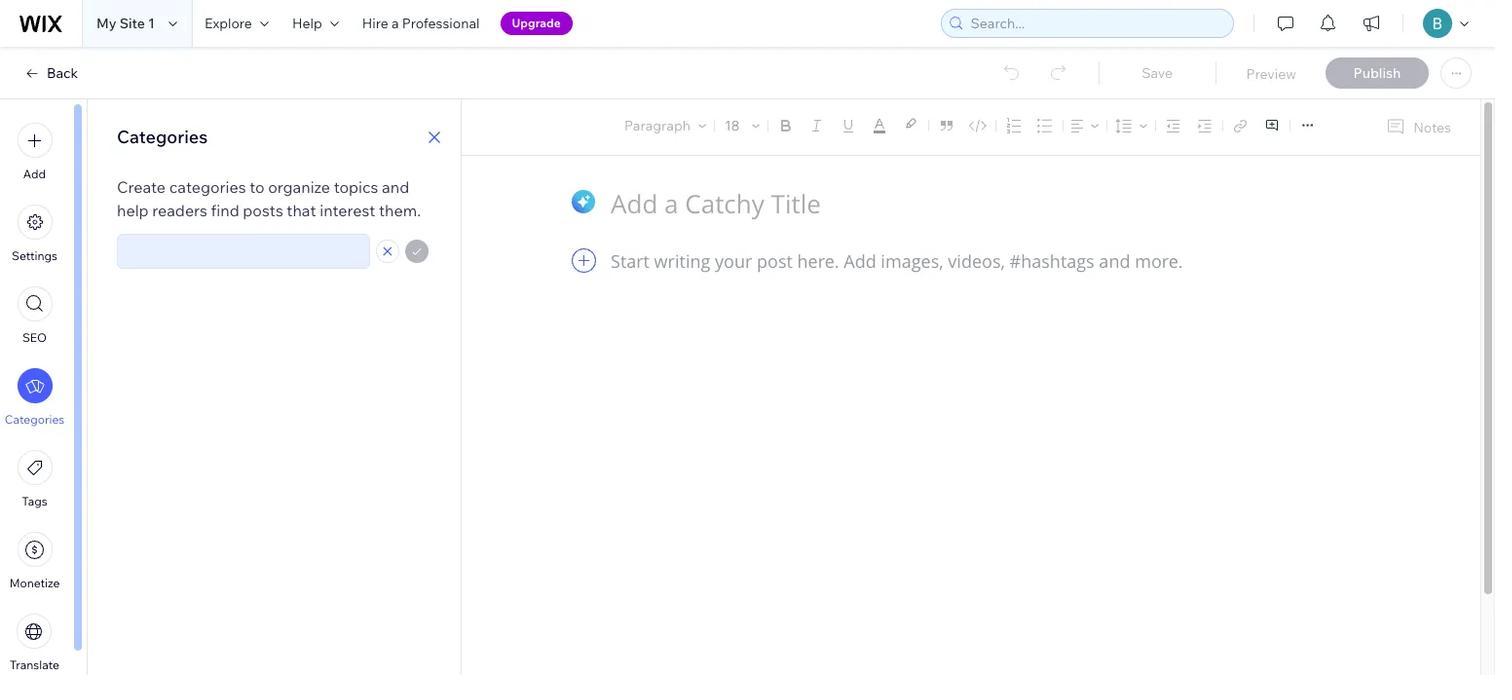Task type: vqa. For each thing, say whether or not it's contained in the screenshot.
1 at top
yes



Task type: describe. For each thing, give the bounding box(es) containing it.
a
[[392, 15, 399, 32]]

organize
[[268, 177, 330, 197]]

interest
[[320, 201, 376, 220]]

and
[[382, 177, 410, 197]]

settings button
[[12, 205, 57, 263]]

tags button
[[17, 450, 52, 509]]

back
[[47, 64, 78, 82]]

professional
[[402, 15, 480, 32]]

create categories to organize topics and help readers find posts that interest them.
[[117, 177, 421, 220]]

paragraph button
[[621, 112, 710, 139]]

help
[[117, 201, 149, 220]]

notes
[[1414, 118, 1452, 136]]

0 horizontal spatial categories
[[5, 412, 65, 427]]

monetize
[[9, 576, 60, 591]]

help button
[[281, 0, 351, 47]]

add button
[[17, 123, 52, 181]]

explore
[[205, 15, 252, 32]]

hire a professional
[[362, 15, 480, 32]]

1 horizontal spatial categories
[[117, 126, 208, 148]]

add
[[23, 167, 46, 181]]

hire
[[362, 15, 389, 32]]

my site 1
[[96, 15, 155, 32]]

monetize button
[[9, 532, 60, 591]]

seo button
[[17, 287, 52, 345]]

find
[[211, 201, 239, 220]]

to
[[250, 177, 265, 197]]

Add a Catchy Title text field
[[611, 187, 1312, 221]]

menu containing add
[[0, 111, 69, 675]]

categories
[[169, 177, 246, 197]]



Task type: locate. For each thing, give the bounding box(es) containing it.
create
[[117, 177, 166, 197]]

upgrade
[[512, 16, 561, 30]]

upgrade button
[[500, 12, 573, 35]]

hire a professional link
[[351, 0, 492, 47]]

site
[[120, 15, 145, 32]]

back button
[[23, 64, 78, 82]]

paragraph
[[625, 117, 691, 134]]

categories
[[117, 126, 208, 148], [5, 412, 65, 427]]

categories up create
[[117, 126, 208, 148]]

translate button
[[10, 614, 59, 672]]

1
[[148, 15, 155, 32]]

seo
[[22, 330, 47, 345]]

help
[[292, 15, 322, 32]]

my
[[96, 15, 116, 32]]

topics
[[334, 177, 379, 197]]

categories button
[[5, 368, 65, 427]]

None field
[[124, 235, 363, 268]]

translate
[[10, 658, 59, 672]]

menu
[[0, 111, 69, 675]]

that
[[287, 201, 316, 220]]

notes button
[[1379, 114, 1458, 140]]

categories up tags button
[[5, 412, 65, 427]]

them.
[[379, 201, 421, 220]]

settings
[[12, 248, 57, 263]]

1 vertical spatial categories
[[5, 412, 65, 427]]

Search... field
[[965, 10, 1228, 37]]

posts
[[243, 201, 283, 220]]

readers
[[152, 201, 208, 220]]

tags
[[22, 494, 47, 509]]

0 vertical spatial categories
[[117, 126, 208, 148]]



